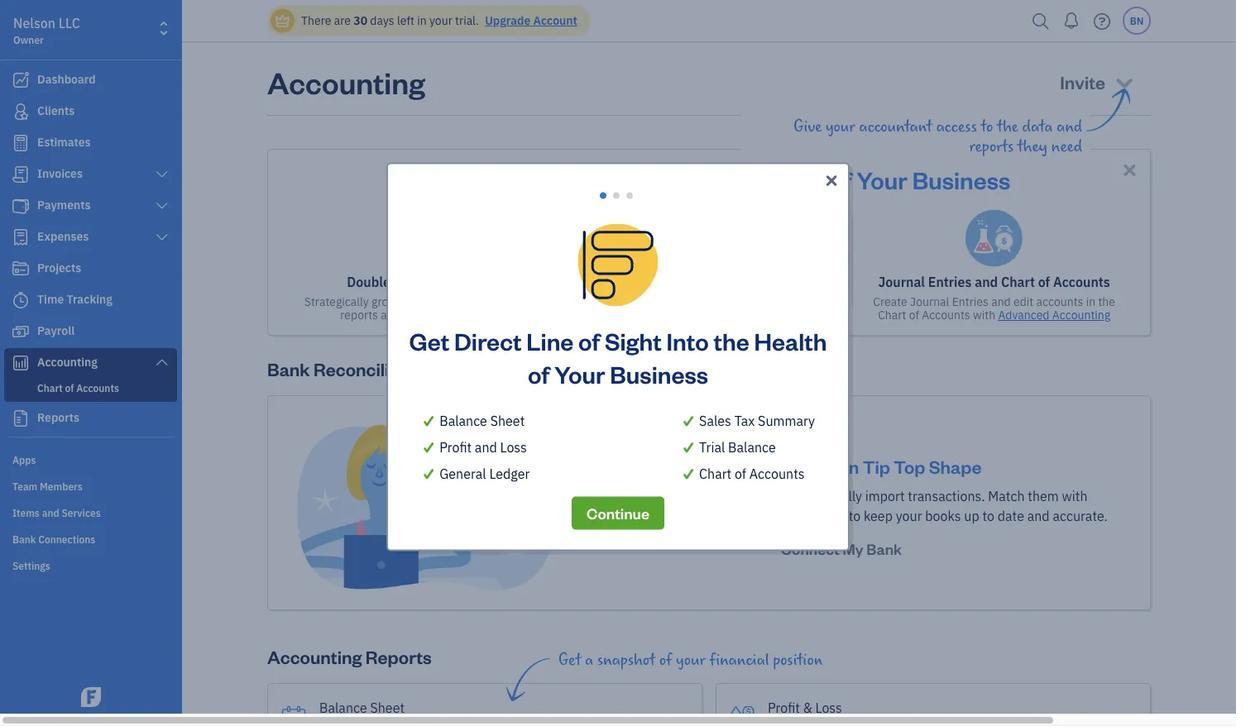 Task type: vqa. For each thing, say whether or not it's contained in the screenshot.
rightmost )
no



Task type: describe. For each thing, give the bounding box(es) containing it.
bank inside bank reconciliation match bank transactions to keep your books squeaky clean.
[[629, 294, 655, 309]]

2 horizontal spatial chart
[[1001, 273, 1035, 291]]

double-entry accounting strategically grow your business with valuable reports and insights.
[[304, 273, 543, 323]]

sales
[[699, 412, 731, 429]]

sales tax summary
[[699, 412, 815, 429]]

books inside connect your bank account to automatically import transactions. match them with income and expenses tracked in freshbooks to keep your books up to date and accurate.
[[925, 508, 961, 525]]

profit for profit and loss
[[439, 438, 472, 456]]

continue
[[587, 503, 649, 523]]

tax
[[734, 412, 755, 429]]

llc
[[59, 14, 80, 32]]

your inside "double-entry accounting strategically grow your business with valuable reports and insights."
[[400, 294, 423, 309]]

keep inside connect your bank account to automatically import transactions. match them with income and expenses tracked in freshbooks to keep your books up to date and accurate.
[[864, 508, 893, 525]]

0 vertical spatial sight
[[603, 164, 660, 195]]

squeaky
[[640, 307, 683, 323]]

0 vertical spatial line
[[525, 164, 572, 195]]

team members image
[[12, 479, 177, 492]]

profit and loss
[[439, 438, 527, 456]]

accounts inside create journal entries and edit accounts in the chart of accounts with
[[922, 307, 970, 323]]

reports
[[340, 307, 378, 323]]

main element
[[0, 0, 223, 714]]

books inside bank reconciliation match bank transactions to keep your books squeaky clean.
[[792, 294, 823, 309]]

are
[[334, 13, 351, 28]]

in right "left"
[[417, 13, 427, 28]]

journal entries and chart of accounts
[[878, 273, 1110, 291]]

sheet inside get direct line of sight into the health of your business dialog
[[490, 412, 525, 429]]

0 vertical spatial entries
[[928, 273, 972, 291]]

create
[[873, 294, 907, 309]]

income
[[582, 508, 625, 525]]

your left trial.
[[429, 13, 452, 28]]

bank reconciliation
[[267, 357, 431, 381]]

0 vertical spatial the
[[712, 164, 748, 195]]

upgrade
[[485, 13, 531, 28]]

check image for balance sheet
[[421, 411, 436, 431]]

and inside "double-entry accounting strategically grow your business with valuable reports and insights."
[[381, 307, 400, 323]]

position
[[773, 651, 823, 669]]

business
[[426, 294, 472, 309]]

bank inside connect your bank account to automatically import transactions. match them with income and expenses tracked in freshbooks to keep your books up to date and accurate.
[[684, 488, 713, 505]]

items and services image
[[12, 505, 177, 519]]

chevron large down image for chart image
[[154, 356, 170, 369]]

keep inside bank reconciliation match bank transactions to keep your books squeaky clean.
[[738, 294, 763, 309]]

expense image
[[11, 229, 31, 246]]

1 horizontal spatial close image
[[1120, 160, 1139, 180]]

connect for my
[[781, 539, 840, 559]]

loss for profit and loss
[[500, 438, 527, 456]]

double-entry accounting image
[[395, 209, 453, 267]]

0 vertical spatial into
[[665, 164, 707, 195]]

profit & loss
[[768, 699, 842, 717]]

in inside create journal entries and edit accounts in the chart of accounts with
[[1086, 294, 1095, 309]]

get inside the get direct line of sight into the health of your business
[[409, 326, 449, 357]]

reconciliation for bank reconciliation
[[313, 357, 431, 381]]

there
[[301, 13, 331, 28]]

connect my bank button
[[766, 533, 917, 566]]

chart image
[[11, 355, 31, 371]]

accounts
[[1036, 294, 1083, 309]]

entry
[[396, 273, 429, 291]]

freshbooks image
[[78, 687, 104, 707]]

days
[[370, 13, 394, 28]]

and inside create journal entries and edit accounts in the chart of accounts with
[[991, 294, 1011, 309]]

trial
[[699, 438, 725, 456]]

account
[[533, 13, 577, 28]]

books
[[789, 455, 841, 478]]

to down chart of accounts
[[766, 488, 778, 505]]

ledger
[[489, 465, 530, 482]]

a
[[585, 651, 593, 669]]

your down import
[[896, 508, 922, 525]]

my
[[843, 539, 863, 559]]

0 vertical spatial accounts
[[1053, 273, 1110, 291]]

your inside bank reconciliation match bank transactions to keep your books squeaky clean.
[[766, 294, 789, 309]]

loss for profit & loss
[[815, 699, 842, 717]]

trial balance
[[699, 438, 776, 456]]

balance sheet inside get direct line of sight into the health of your business dialog
[[439, 412, 525, 429]]

your inside the get direct line of sight into the health of your business
[[554, 359, 605, 390]]

snapshot
[[597, 651, 655, 669]]

get direct line of sight into the health of your business dialog
[[0, 143, 1236, 571]]

up
[[964, 508, 979, 525]]

check image for trial balance
[[681, 437, 696, 457]]

insights.
[[403, 307, 446, 323]]

keep your books in tip top shape
[[701, 455, 982, 478]]

match inside bank reconciliation match bank transactions to keep your books squeaky clean.
[[595, 294, 627, 309]]

project image
[[11, 261, 31, 277]]

settings image
[[12, 558, 177, 572]]

reports
[[366, 645, 432, 669]]

0 vertical spatial your
[[857, 164, 907, 195]]

30
[[353, 13, 367, 28]]

automatically
[[782, 488, 862, 505]]

&
[[803, 699, 812, 717]]

payment image
[[11, 198, 31, 214]]

chevron large down image for payment icon
[[154, 199, 170, 213]]

import
[[865, 488, 905, 505]]

your left financial
[[676, 651, 706, 669]]

the inside the get direct line of sight into the health of your business
[[713, 326, 749, 357]]

nelson
[[13, 14, 56, 32]]

create journal entries and edit accounts in the chart of accounts with
[[873, 294, 1115, 323]]

account
[[716, 488, 763, 505]]

profit for profit & loss
[[768, 699, 800, 717]]

advanced
[[998, 307, 1049, 323]]

invoice image
[[11, 166, 31, 183]]

freshbooks
[[775, 508, 845, 525]]

edit
[[1013, 294, 1033, 309]]

connect your bank account to automatically import transactions. match them with income and expenses tracked in freshbooks to keep your books up to date and accurate.
[[582, 488, 1108, 525]]

check image for profit and loss
[[421, 437, 436, 457]]

the inside create journal entries and edit accounts in the chart of accounts with
[[1098, 294, 1115, 309]]

shape
[[929, 455, 982, 478]]

close image inside get direct line of sight into the health of your business dialog
[[823, 171, 840, 190]]

tip
[[863, 455, 890, 478]]

accounting reports
[[267, 645, 432, 669]]

journal inside create journal entries and edit accounts in the chart of accounts with
[[910, 294, 949, 309]]

strategically
[[304, 294, 369, 309]]

with inside connect your bank account to automatically import transactions. match them with income and expenses tracked in freshbooks to keep your books up to date and accurate.
[[1062, 488, 1088, 505]]

check image for general ledger
[[421, 464, 436, 484]]

balance sheet link
[[267, 683, 702, 726]]

get a snapshot of your financial position
[[558, 651, 823, 669]]

clean.
[[686, 307, 717, 323]]

transactions
[[658, 294, 722, 309]]

bank for bank reconciliation
[[267, 357, 310, 381]]

dashboard image
[[11, 72, 31, 89]]

grow
[[371, 294, 397, 309]]

2 vertical spatial your
[[747, 455, 786, 478]]

bank inside button
[[866, 539, 902, 559]]

left
[[397, 13, 414, 28]]

get direct line of sight into the health of your business inside get direct line of sight into the health of your business dialog
[[409, 326, 827, 390]]



Task type: locate. For each thing, give the bounding box(es) containing it.
direct inside dialog
[[454, 326, 522, 357]]

sheet down reports
[[370, 699, 405, 717]]

chart inside create journal entries and edit accounts in the chart of accounts with
[[878, 307, 906, 323]]

0 horizontal spatial sheet
[[370, 699, 405, 717]]

bank reconciliation match bank transactions to keep your books squeaky clean.
[[595, 273, 823, 323]]

profit inside get direct line of sight into the health of your business dialog
[[439, 438, 472, 456]]

1 chevron large down image from the top
[[154, 168, 170, 181]]

1 horizontal spatial match
[[988, 488, 1025, 505]]

general ledger
[[439, 465, 530, 482]]

with inside "double-entry accounting strategically grow your business with valuable reports and insights."
[[474, 294, 497, 309]]

4 chevron large down image from the top
[[154, 356, 170, 369]]

connect for your
[[602, 488, 651, 505]]

reconciliation for bank reconciliation match bank transactions to keep your books squeaky clean.
[[683, 273, 770, 291]]

summary
[[758, 412, 815, 429]]

1 vertical spatial profit
[[768, 699, 800, 717]]

1 vertical spatial balance sheet
[[319, 699, 405, 717]]

of inside create journal entries and edit accounts in the chart of accounts with
[[909, 307, 919, 323]]

0 vertical spatial get
[[408, 164, 448, 195]]

1 horizontal spatial profit
[[768, 699, 800, 717]]

bank right my
[[866, 539, 902, 559]]

1 vertical spatial books
[[925, 508, 961, 525]]

go to help image
[[1089, 9, 1115, 34]]

continue button
[[572, 497, 664, 530]]

3 chevron large down image from the top
[[154, 231, 170, 244]]

top
[[894, 455, 925, 478]]

crown image
[[274, 12, 291, 29]]

1 vertical spatial check image
[[681, 464, 696, 484]]

accurate.
[[1053, 508, 1108, 525]]

1 horizontal spatial balance
[[439, 412, 487, 429]]

0 vertical spatial balance
[[439, 412, 487, 429]]

with
[[474, 294, 497, 309], [973, 307, 995, 323], [1062, 488, 1088, 505]]

0 horizontal spatial bank
[[629, 294, 655, 309]]

chart inside get direct line of sight into the health of your business dialog
[[699, 465, 732, 482]]

with left valuable
[[474, 294, 497, 309]]

journal
[[878, 273, 925, 291], [910, 294, 949, 309]]

1 vertical spatial bank
[[684, 488, 713, 505]]

journal right create
[[910, 294, 949, 309]]

1 horizontal spatial bank
[[648, 273, 680, 291]]

to right up
[[982, 508, 994, 525]]

1 vertical spatial get
[[409, 326, 449, 357]]

1 vertical spatial direct
[[454, 326, 522, 357]]

1 horizontal spatial keep
[[864, 508, 893, 525]]

estimate image
[[11, 135, 31, 151]]

journal up create
[[878, 273, 925, 291]]

profit left &
[[768, 699, 800, 717]]

accounts inside get direct line of sight into the health of your business dialog
[[749, 465, 805, 482]]

0 horizontal spatial close image
[[823, 171, 840, 190]]

and up "general ledger"
[[475, 438, 497, 456]]

timer image
[[11, 292, 31, 309]]

bank down strategically
[[267, 357, 310, 381]]

transactions.
[[908, 488, 985, 505]]

reconciliation inside bank reconciliation match bank transactions to keep your books squeaky clean.
[[683, 273, 770, 291]]

0 vertical spatial chart
[[1001, 273, 1035, 291]]

profit
[[439, 438, 472, 456], [768, 699, 800, 717]]

2 vertical spatial chart
[[699, 465, 732, 482]]

the
[[712, 164, 748, 195], [1098, 294, 1115, 309], [713, 326, 749, 357]]

bank up expenses
[[684, 488, 713, 505]]

0 horizontal spatial bank
[[267, 357, 310, 381]]

in right tracked
[[762, 508, 772, 525]]

1 horizontal spatial reconciliation
[[683, 273, 770, 291]]

0 horizontal spatial reconciliation
[[313, 357, 431, 381]]

connect your bank account to begin matching your bank transactions image
[[295, 423, 559, 592]]

1 vertical spatial connect
[[781, 539, 840, 559]]

connect down freshbooks
[[781, 539, 840, 559]]

reconciliation down reports
[[313, 357, 431, 381]]

to up my
[[849, 508, 861, 525]]

chart of accounts
[[699, 465, 805, 482]]

1 vertical spatial health
[[754, 326, 827, 357]]

match inside connect your bank account to automatically import transactions. match them with income and expenses tracked in freshbooks to keep your books up to date and accurate.
[[988, 488, 1025, 505]]

expenses
[[654, 508, 710, 525]]

0 horizontal spatial with
[[474, 294, 497, 309]]

0 vertical spatial check image
[[681, 411, 696, 431]]

into inside dialog
[[666, 326, 709, 357]]

0 horizontal spatial match
[[595, 294, 627, 309]]

books
[[792, 294, 823, 309], [925, 508, 961, 525]]

1 vertical spatial business
[[610, 359, 708, 390]]

1 vertical spatial chart
[[878, 307, 906, 323]]

balance sheet up profit and loss
[[439, 412, 525, 429]]

in inside connect your bank account to automatically import transactions. match them with income and expenses tracked in freshbooks to keep your books up to date and accurate.
[[762, 508, 772, 525]]

accounts right create
[[922, 307, 970, 323]]

valuable
[[500, 294, 543, 309]]

trial.
[[455, 13, 479, 28]]

and right income
[[629, 508, 651, 525]]

balance
[[439, 412, 487, 429], [728, 438, 776, 456], [319, 699, 367, 717]]

balance up chart of accounts
[[728, 438, 776, 456]]

1 check image from the top
[[681, 411, 696, 431]]

in left tip
[[844, 455, 859, 478]]

check image left keep
[[681, 464, 696, 484]]

0 vertical spatial health
[[752, 164, 825, 195]]

1 vertical spatial line
[[526, 326, 574, 357]]

1 horizontal spatial accounts
[[922, 307, 970, 323]]

1 vertical spatial loss
[[815, 699, 842, 717]]

tracked
[[714, 508, 758, 525]]

and
[[975, 273, 998, 291], [991, 294, 1011, 309], [381, 307, 400, 323], [475, 438, 497, 456], [629, 508, 651, 525], [1027, 508, 1050, 525]]

date
[[998, 508, 1024, 525]]

double-
[[347, 273, 396, 291]]

with inside create journal entries and edit accounts in the chart of accounts with
[[973, 307, 995, 323]]

and right reports
[[381, 307, 400, 323]]

0 vertical spatial books
[[792, 294, 823, 309]]

chevron large down image for expense icon
[[154, 231, 170, 244]]

connect my bank
[[781, 539, 902, 559]]

your down entry
[[400, 294, 423, 309]]

them
[[1028, 488, 1059, 505]]

2 chevron large down image from the top
[[154, 199, 170, 213]]

owner
[[13, 33, 44, 46]]

sheet up profit and loss
[[490, 412, 525, 429]]

0 vertical spatial journal
[[878, 273, 925, 291]]

2 horizontal spatial accounts
[[1053, 273, 1110, 291]]

0 horizontal spatial accounts
[[749, 465, 805, 482]]

0 vertical spatial connect
[[602, 488, 651, 505]]

bank inside bank reconciliation match bank transactions to keep your books squeaky clean.
[[648, 273, 680, 291]]

to right the clean.
[[725, 294, 735, 309]]

chevron large down image
[[154, 168, 170, 181], [154, 199, 170, 213], [154, 231, 170, 244], [154, 356, 170, 369]]

your
[[429, 13, 452, 28], [400, 294, 423, 309], [766, 294, 789, 309], [654, 488, 681, 505], [896, 508, 922, 525], [676, 651, 706, 669]]

report image
[[11, 410, 31, 427]]

bank left 'transactions'
[[629, 294, 655, 309]]

0 horizontal spatial keep
[[738, 294, 763, 309]]

1 vertical spatial into
[[666, 326, 709, 357]]

connect up income
[[602, 488, 651, 505]]

entries up create journal entries and edit accounts in the chart of accounts with
[[928, 273, 972, 291]]

check image
[[421, 411, 436, 431], [421, 437, 436, 457], [681, 437, 696, 457], [421, 464, 436, 484]]

balance up profit and loss
[[439, 412, 487, 429]]

1 vertical spatial balance
[[728, 438, 776, 456]]

journal entries and chart of accounts image
[[965, 209, 1023, 267]]

loss
[[500, 438, 527, 456], [815, 699, 842, 717]]

client image
[[11, 103, 31, 120]]

profit & loss link
[[716, 683, 1151, 726]]

line inside dialog
[[526, 326, 574, 357]]

accounts up the accounts
[[1053, 273, 1110, 291]]

get direct line of sight into the health of your business
[[408, 164, 1010, 195], [409, 326, 827, 390]]

get down insights.
[[409, 326, 449, 357]]

1 horizontal spatial bank
[[684, 488, 713, 505]]

of
[[577, 164, 599, 195], [830, 164, 852, 195], [1038, 273, 1050, 291], [909, 307, 919, 323], [578, 326, 600, 357], [528, 359, 550, 390], [735, 465, 746, 482], [659, 651, 672, 669]]

2 vertical spatial the
[[713, 326, 749, 357]]

keep right the clean.
[[738, 294, 763, 309]]

1 vertical spatial entries
[[952, 294, 989, 309]]

0 vertical spatial direct
[[453, 164, 520, 195]]

reconciliation up the clean.
[[683, 273, 770, 291]]

keep down import
[[864, 508, 893, 525]]

money image
[[11, 323, 31, 340]]

1 vertical spatial match
[[988, 488, 1025, 505]]

1 vertical spatial bank
[[267, 357, 310, 381]]

your right the clean.
[[766, 294, 789, 309]]

1 horizontal spatial your
[[747, 455, 786, 478]]

match up date
[[988, 488, 1025, 505]]

your up expenses
[[654, 488, 681, 505]]

2 vertical spatial balance
[[319, 699, 367, 717]]

loss right &
[[815, 699, 842, 717]]

entries down journal entries and chart of accounts
[[952, 294, 989, 309]]

2 horizontal spatial your
[[857, 164, 907, 195]]

and down them
[[1027, 508, 1050, 525]]

your
[[857, 164, 907, 195], [554, 359, 605, 390], [747, 455, 786, 478]]

close image
[[1120, 160, 1139, 180], [823, 171, 840, 190]]

1 vertical spatial sheet
[[370, 699, 405, 717]]

and down journal entries and chart of accounts
[[991, 294, 1011, 309]]

0 horizontal spatial your
[[554, 359, 605, 390]]

financial
[[709, 651, 769, 669]]

line
[[525, 164, 572, 195], [526, 326, 574, 357]]

health
[[752, 164, 825, 195], [754, 326, 827, 357]]

connect inside connect your bank account to automatically import transactions. match them with income and expenses tracked in freshbooks to keep your books up to date and accurate.
[[602, 488, 651, 505]]

entries inside create journal entries and edit accounts in the chart of accounts with
[[952, 294, 989, 309]]

and up create journal entries and edit accounts in the chart of accounts with
[[975, 273, 998, 291]]

to inside bank reconciliation match bank transactions to keep your books squeaky clean.
[[725, 294, 735, 309]]

profit inside profit & loss link
[[768, 699, 800, 717]]

1 vertical spatial sight
[[605, 326, 662, 357]]

books left create
[[792, 294, 823, 309]]

0 horizontal spatial business
[[610, 359, 708, 390]]

match left squeaky
[[595, 294, 627, 309]]

1 horizontal spatial chart
[[878, 307, 906, 323]]

2 vertical spatial accounts
[[749, 465, 805, 482]]

0 vertical spatial bank
[[648, 273, 680, 291]]

balance sheet
[[439, 412, 525, 429], [319, 699, 405, 717]]

1 vertical spatial journal
[[910, 294, 949, 309]]

upgrade account link
[[482, 13, 577, 28]]

general
[[439, 465, 486, 482]]

check image
[[681, 411, 696, 431], [681, 464, 696, 484]]

check image for chart of accounts
[[681, 464, 696, 484]]

1 horizontal spatial sheet
[[490, 412, 525, 429]]

sight
[[603, 164, 660, 195], [605, 326, 662, 357]]

2 vertical spatial get
[[558, 651, 581, 669]]

0 horizontal spatial balance sheet
[[319, 699, 405, 717]]

1 horizontal spatial loss
[[815, 699, 842, 717]]

0 vertical spatial business
[[912, 164, 1010, 195]]

entries
[[928, 273, 972, 291], [952, 294, 989, 309]]

1 horizontal spatial business
[[912, 164, 1010, 195]]

nelson llc owner
[[13, 14, 80, 46]]

keep
[[701, 455, 744, 478]]

1 vertical spatial reconciliation
[[313, 357, 431, 381]]

0 horizontal spatial connect
[[602, 488, 651, 505]]

business up the journal entries and chart of accounts "image"
[[912, 164, 1010, 195]]

balance down accounting reports
[[319, 699, 367, 717]]

check image left sales
[[681, 411, 696, 431]]

1 vertical spatial the
[[1098, 294, 1115, 309]]

loss up 'ledger'
[[500, 438, 527, 456]]

chevron large down image for invoice image
[[154, 168, 170, 181]]

advanced accounting
[[998, 307, 1110, 323]]

into
[[665, 164, 707, 195], [666, 326, 709, 357]]

accounting inside "double-entry accounting strategically grow your business with valuable reports and insights."
[[432, 273, 501, 291]]

bank up 'transactions'
[[648, 273, 680, 291]]

1 horizontal spatial connect
[[781, 539, 840, 559]]

1 horizontal spatial balance sheet
[[439, 412, 525, 429]]

with up accurate.
[[1062, 488, 1088, 505]]

reconciliation
[[683, 273, 770, 291], [313, 357, 431, 381]]

2 horizontal spatial balance
[[728, 438, 776, 456]]

0 horizontal spatial books
[[792, 294, 823, 309]]

business
[[912, 164, 1010, 195], [610, 359, 708, 390]]

check image for sales tax summary
[[681, 411, 696, 431]]

business inside dialog
[[610, 359, 708, 390]]

bank for bank reconciliation match bank transactions to keep your books squeaky clean.
[[648, 273, 680, 291]]

accounting
[[267, 62, 425, 101], [432, 273, 501, 291], [1052, 307, 1110, 323], [267, 645, 362, 669]]

and inside get direct line of sight into the health of your business dialog
[[475, 438, 497, 456]]

2 check image from the top
[[681, 464, 696, 484]]

1 vertical spatial get direct line of sight into the health of your business
[[409, 326, 827, 390]]

health inside dialog
[[754, 326, 827, 357]]

bank
[[648, 273, 680, 291], [267, 357, 310, 381], [866, 539, 902, 559]]

0 horizontal spatial profit
[[439, 438, 472, 456]]

0 vertical spatial profit
[[439, 438, 472, 456]]

match
[[595, 294, 627, 309], [988, 488, 1025, 505]]

1 horizontal spatial books
[[925, 508, 961, 525]]

accounts up 'account'
[[749, 465, 805, 482]]

1 horizontal spatial with
[[973, 307, 995, 323]]

get
[[408, 164, 448, 195], [409, 326, 449, 357], [558, 651, 581, 669]]

with down journal entries and chart of accounts
[[973, 307, 995, 323]]

0 vertical spatial match
[[595, 294, 627, 309]]

bank connections image
[[12, 532, 177, 545]]

0 horizontal spatial chart
[[699, 465, 732, 482]]

sheet
[[490, 412, 525, 429], [370, 699, 405, 717]]

1 vertical spatial keep
[[864, 508, 893, 525]]

get up double-entry accounting image
[[408, 164, 448, 195]]

0 vertical spatial get direct line of sight into the health of your business
[[408, 164, 1010, 195]]

1 vertical spatial accounts
[[922, 307, 970, 323]]

loss inside get direct line of sight into the health of your business dialog
[[500, 438, 527, 456]]

apps image
[[12, 453, 177, 466]]

sight inside the get direct line of sight into the health of your business
[[605, 326, 662, 357]]

in right the accounts
[[1086, 294, 1095, 309]]

2 vertical spatial bank
[[866, 539, 902, 559]]

search image
[[1028, 9, 1054, 34]]

get left a at the left bottom
[[558, 651, 581, 669]]

books down transactions.
[[925, 508, 961, 525]]

2 horizontal spatial with
[[1062, 488, 1088, 505]]

profit up general
[[439, 438, 472, 456]]

business down squeaky
[[610, 359, 708, 390]]

0 vertical spatial balance sheet
[[439, 412, 525, 429]]

0 horizontal spatial loss
[[500, 438, 527, 456]]

0 vertical spatial loss
[[500, 438, 527, 456]]

0 vertical spatial reconciliation
[[683, 273, 770, 291]]

there are 30 days left in your trial. upgrade account
[[301, 13, 577, 28]]

0 vertical spatial sheet
[[490, 412, 525, 429]]

0 horizontal spatial balance
[[319, 699, 367, 717]]

connect inside button
[[781, 539, 840, 559]]

1 vertical spatial your
[[554, 359, 605, 390]]

balance sheet down accounting reports
[[319, 699, 405, 717]]

0 vertical spatial keep
[[738, 294, 763, 309]]

accounts
[[1053, 273, 1110, 291], [922, 307, 970, 323], [749, 465, 805, 482]]



